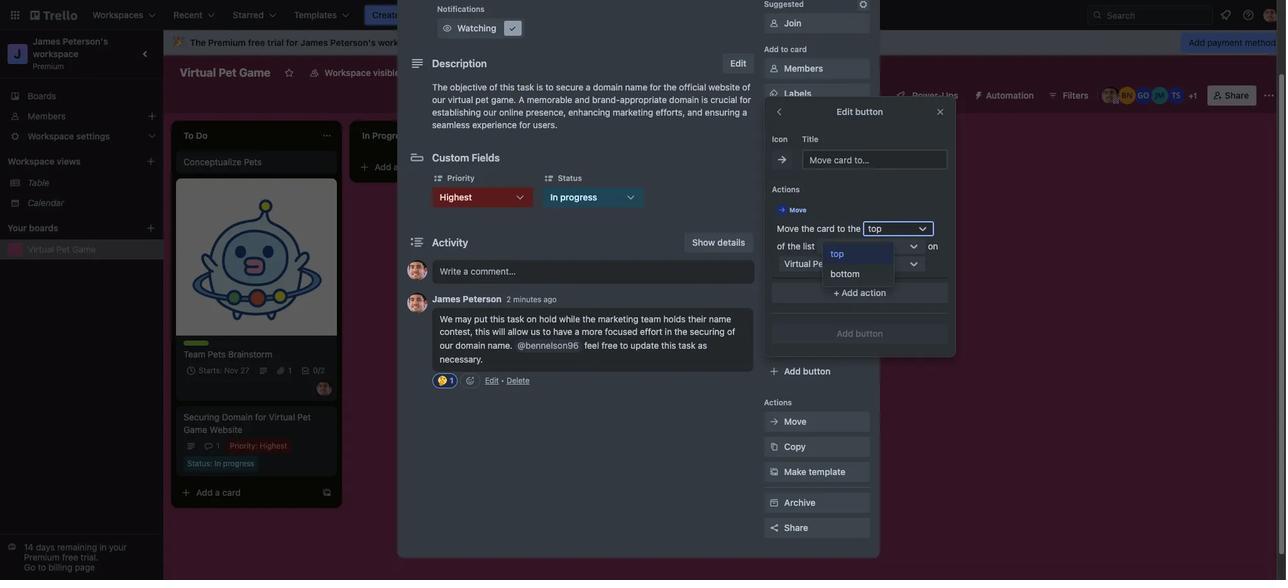 Task type: describe. For each thing, give the bounding box(es) containing it.
/
[[318, 366, 320, 375]]

trial
[[267, 37, 284, 48]]

ben nelson (bennelson96) image
[[1119, 87, 1136, 104]]

details
[[718, 237, 746, 248]]

ends
[[426, 37, 447, 48]]

0 horizontal spatial top
[[831, 248, 844, 259]]

the down holds
[[675, 326, 688, 337]]

0 vertical spatial actions
[[772, 185, 800, 194]]

0 notifications image
[[1219, 8, 1234, 23]]

website
[[709, 82, 740, 92]]

2 vertical spatial button
[[804, 366, 831, 377]]

of inside we may put this task on hold while the marketing team holds their name contest, this will allow us to have a more focused effort in the securing of our domain name.
[[728, 326, 736, 337]]

add to card
[[764, 45, 807, 54]]

2 for /
[[320, 366, 325, 375]]

move the card to the
[[777, 223, 861, 234]]

the objective of this task is to secure a domain name for the official website of our virtual pet game. a memorable and brand-appropriate domain is crucial for establishing our online presence, enhancing marketing efforts, and ensuring a seamless experience for users.
[[432, 82, 751, 130]]

sm image left in progress at top left
[[515, 191, 525, 204]]

archive
[[785, 497, 816, 508]]

join link
[[764, 13, 870, 33]]

james peterson (jamespeterson93) image down james peterson (jamespeterson93) icon
[[407, 293, 427, 313]]

2 horizontal spatial add a card button
[[533, 157, 674, 177]]

0 horizontal spatial calendar
[[28, 197, 64, 208]]

search image
[[1093, 10, 1103, 20]]

the inside the objective of this task is to secure a domain name for the official website of our virtual pet game. a memorable and brand-appropriate domain is crucial for establishing our online presence, enhancing marketing efforts, and ensuring a seamless experience for users.
[[664, 82, 677, 92]]

name.
[[488, 340, 513, 351]]

method
[[1246, 37, 1277, 48]]

j
[[14, 47, 21, 61]]

timeline link
[[666, 63, 730, 83]]

dates
[[785, 138, 809, 149]]

game inside board name text field
[[239, 66, 271, 79]]

domain
[[222, 412, 253, 423]]

create a view image
[[146, 157, 156, 167]]

pet inside board name text field
[[219, 66, 237, 79]]

sm image down seamless
[[432, 172, 445, 185]]

0 vertical spatial our
[[432, 94, 446, 105]]

go
[[24, 562, 35, 573]]

task
[[205, 341, 222, 350]]

marketing inside we may put this task on hold while the marketing team holds their name contest, this will allow us to have a more focused effort in the securing of our domain name.
[[598, 314, 639, 325]]

attachment
[[785, 164, 833, 174]]

0 horizontal spatial calendar link
[[28, 197, 156, 209]]

icon
[[772, 135, 788, 144]]

add board image
[[146, 223, 156, 233]]

2 vertical spatial move
[[785, 416, 807, 427]]

2 team from the top
[[184, 349, 206, 360]]

1 vertical spatial google drive
[[785, 289, 838, 300]]

2 horizontal spatial list
[[823, 241, 834, 252]]

0 vertical spatial and
[[575, 94, 590, 105]]

status for status
[[558, 174, 582, 183]]

james peterson (jamespeterson93) image right open information menu icon
[[1264, 8, 1279, 23]]

1 vertical spatial button
[[856, 328, 884, 339]]

0 horizontal spatial share button
[[764, 518, 870, 538]]

add a card button for the left create from template… image
[[176, 483, 317, 503]]

james peterson (jamespeterson93) image down /
[[317, 381, 332, 396]]

add a card button for top create from template… image
[[355, 157, 496, 177]]

to inside feel free to update this task as necessary.
[[620, 340, 629, 351]]

1 horizontal spatial on
[[928, 241, 939, 252]]

1 horizontal spatial in
[[551, 192, 558, 203]]

0 horizontal spatial power-ups
[[764, 271, 805, 281]]

this inside feel free to update this task as necessary.
[[662, 340, 676, 351]]

sm image for archive 'link'
[[768, 497, 781, 509]]

watching
[[458, 23, 497, 33]]

pet inside 'virtual pet game' link
[[56, 244, 70, 255]]

1 horizontal spatial 14
[[462, 37, 472, 48]]

the up more
[[583, 314, 596, 325]]

dashboard link
[[589, 63, 663, 83]]

2 horizontal spatial add a card
[[553, 162, 598, 172]]

starts:
[[199, 366, 222, 375]]

views
[[57, 156, 81, 167]]

: for priority
[[256, 442, 258, 451]]

move link
[[764, 412, 870, 432]]

to inside the objective of this task is to secure a domain name for the official website of our virtual pet game. a memorable and brand-appropriate domain is crucial for establishing our online presence, enhancing marketing efforts, and ensuring a seamless experience for users.
[[546, 82, 554, 92]]

1 horizontal spatial free
[[248, 37, 265, 48]]

sm image inside move link
[[768, 416, 781, 428]]

to inside 14 days remaining in your premium free trial. go to billing page
[[38, 562, 46, 573]]

task for is
[[517, 82, 534, 92]]

0 horizontal spatial custom
[[432, 152, 469, 164]]

brainstorm
[[228, 349, 273, 360]]

edit for edit
[[731, 58, 747, 69]]

hold
[[539, 314, 557, 325]]

sm image up join link
[[858, 0, 870, 11]]

sm image for automation "button"
[[969, 86, 987, 103]]

securing
[[184, 412, 220, 423]]

list for add another list
[[783, 129, 795, 140]]

1 horizontal spatial top
[[869, 223, 882, 234]]

workspace inside james peterson's workspace premium
[[33, 48, 79, 59]]

peterson's inside james peterson's workspace premium
[[63, 36, 108, 47]]

virtual pet game inside board name text field
[[180, 66, 271, 79]]

0 vertical spatial members link
[[764, 58, 870, 79]]

return to previous screen image
[[775, 107, 785, 117]]

premium inside 14 days remaining in your premium free trial. go to billing page
[[24, 552, 60, 563]]

attachment button
[[764, 159, 870, 179]]

0 vertical spatial pets
[[244, 157, 262, 167]]

task inside feel free to update this task as necessary.
[[679, 340, 696, 351]]

0 vertical spatial progress
[[561, 192, 597, 203]]

add a card for the left create from template… image
[[196, 487, 241, 498]]

boards
[[29, 223, 58, 233]]

1 vertical spatial our
[[484, 107, 497, 118]]

free inside feel free to update this task as necessary.
[[602, 340, 618, 351]]

filters
[[1063, 90, 1089, 101]]

peterson
[[463, 294, 502, 304]]

0 vertical spatial share button
[[1208, 86, 1257, 106]]

virtual pet game link
[[28, 243, 156, 256]]

may
[[455, 314, 472, 325]]

1 horizontal spatial table link
[[466, 63, 517, 83]]

allow
[[508, 326, 529, 337]]

make
[[785, 467, 807, 477]]

0 horizontal spatial highest
[[260, 442, 287, 451]]

visible
[[373, 67, 400, 78]]

automation inside automation "button"
[[987, 90, 1034, 101]]

seamless
[[432, 119, 470, 130]]

0 vertical spatial workspace
[[378, 37, 424, 48]]

enhancing
[[569, 107, 611, 118]]

sm image for location link
[[768, 188, 781, 201]]

edit for edit • delete
[[485, 376, 499, 386]]

the up list name
[[848, 223, 861, 234]]

this up the will
[[490, 314, 505, 325]]

sm image inside the labels link
[[768, 87, 781, 100]]

brand-
[[593, 94, 620, 105]]

1 horizontal spatial calendar link
[[520, 63, 586, 83]]

edit for edit button
[[837, 106, 853, 117]]

1 vertical spatial ups
[[791, 271, 805, 281]]

cover
[[785, 214, 809, 225]]

0 vertical spatial create from template… image
[[501, 162, 511, 172]]

for right crucial
[[740, 94, 751, 105]]

sm image for watching button
[[441, 22, 454, 35]]

more
[[582, 326, 603, 337]]

james peterson (jamespeterson93) image left gary orlando (garyorlando) image
[[1102, 87, 1120, 104]]

labels
[[785, 88, 812, 99]]

1 vertical spatial share
[[785, 523, 809, 533]]

ups inside button
[[942, 90, 959, 101]]

sm image inside copy link
[[768, 441, 781, 453]]

list name
[[823, 241, 859, 252]]

1 vertical spatial google
[[785, 289, 814, 300]]

0 vertical spatial fields
[[472, 152, 500, 164]]

Board name text field
[[174, 63, 277, 83]]

1 vertical spatial name
[[837, 241, 859, 252]]

power- inside "add power-ups" link
[[804, 314, 833, 325]]

activity
[[432, 237, 469, 248]]

securing
[[690, 326, 725, 337]]

sm image inside join link
[[768, 17, 781, 30]]

1 vertical spatial virtual pet game
[[28, 244, 96, 255]]

0 vertical spatial the
[[190, 37, 206, 48]]

1 horizontal spatial peterson's
[[330, 37, 376, 48]]

0 vertical spatial premium
[[208, 37, 246, 48]]

in inside we may put this task on hold while the marketing team holds their name contest, this will allow us to have a more focused effort in the securing of our domain name.
[[665, 326, 672, 337]]

put
[[474, 314, 488, 325]]

1 horizontal spatial is
[[702, 94, 708, 105]]

template
[[809, 467, 846, 477]]

sm image down icon
[[776, 153, 789, 166]]

for up appropriate
[[650, 82, 661, 92]]

location
[[785, 189, 820, 199]]

crucial
[[711, 94, 738, 105]]

0 horizontal spatial power-
[[764, 271, 791, 281]]

copy
[[785, 442, 806, 452]]

description
[[432, 58, 487, 69]]

timeline
[[687, 67, 722, 78]]

1 horizontal spatial highest
[[440, 192, 472, 203]]

power-ups button
[[888, 86, 966, 106]]

add another list button
[[707, 121, 878, 148]]

add power-ups link
[[764, 310, 870, 330]]

Search field
[[1103, 6, 1213, 25]]

0 vertical spatial in
[[449, 37, 457, 48]]

2 vertical spatial virtual pet game
[[785, 258, 853, 269]]

0 horizontal spatial table
[[28, 177, 49, 188]]

add payment method
[[1189, 37, 1277, 48]]

workspace for workspace visible
[[325, 67, 371, 78]]

sm image right watching
[[507, 22, 519, 35]]

1 vertical spatial move
[[777, 223, 799, 234]]

14 days remaining in your premium free trial. go to billing page
[[24, 542, 127, 573]]

sm image right in progress at top left
[[626, 191, 636, 204]]

0 vertical spatial button
[[856, 106, 884, 117]]

1 vertical spatial table link
[[28, 177, 156, 189]]

27
[[241, 366, 249, 375]]

we
[[440, 314, 453, 325]]

+ 1
[[1189, 91, 1198, 101]]

for right the trial
[[286, 37, 298, 48]]

1 up status : in progress
[[216, 442, 220, 451]]

1 vertical spatial add button button
[[764, 362, 870, 382]]

1 vertical spatial members link
[[0, 106, 164, 126]]

status : in progress
[[187, 459, 254, 469]]

color: bold lime, title: "team task" element
[[184, 341, 222, 350]]

1 horizontal spatial share
[[1226, 90, 1250, 101]]

add inside button
[[730, 129, 746, 140]]

securing domain for virtual pet game website
[[184, 412, 311, 435]]

1 vertical spatial and
[[688, 107, 703, 118]]

priority for priority : highest
[[230, 442, 256, 451]]

your
[[8, 223, 27, 233]]

priority : highest
[[230, 442, 287, 451]]

1 right "tara schultz (taraschultz7)" icon
[[1194, 91, 1198, 101]]

sm image for checklist link
[[768, 113, 781, 125]]

feel
[[585, 340, 599, 351]]

pet inside securing domain for virtual pet game website
[[298, 412, 311, 423]]

0 vertical spatial add button
[[837, 328, 884, 339]]

1 horizontal spatial james
[[301, 37, 328, 48]]

make template link
[[764, 462, 870, 482]]

in progress
[[551, 192, 597, 203]]

edit link
[[485, 376, 499, 386]]

0 vertical spatial table
[[488, 67, 510, 78]]

primary element
[[0, 0, 1287, 30]]

0 vertical spatial is
[[537, 82, 543, 92]]

team task team pets brainstorm
[[184, 341, 273, 360]]

game down list name
[[829, 258, 853, 269]]

boards link
[[0, 86, 164, 106]]

presence,
[[526, 107, 566, 118]]

securing domain for virtual pet game website link
[[184, 411, 330, 436]]

1 vertical spatial domain
[[670, 94, 699, 105]]

0 horizontal spatial create from template… image
[[322, 488, 332, 498]]

Move card to… text field
[[803, 150, 948, 170]]

dashboard
[[610, 67, 656, 78]]

notifications
[[437, 4, 485, 14]]

update
[[631, 340, 659, 351]]

0 horizontal spatial in
[[215, 459, 221, 469]]

premium inside james peterson's workspace premium
[[33, 62, 64, 71]]

objective
[[450, 82, 487, 92]]

while
[[559, 314, 580, 325]]

nov
[[224, 366, 238, 375]]

add reaction image
[[460, 374, 480, 389]]

custom inside button
[[785, 239, 817, 250]]

0 vertical spatial add button button
[[772, 324, 948, 344]]

2 vertical spatial ups
[[833, 314, 850, 325]]

will
[[493, 326, 506, 337]]

1 vertical spatial drive
[[817, 289, 838, 300]]

+ for + add action
[[834, 287, 840, 298]]

this inside the objective of this task is to secure a domain name for the official website of our virtual pet game. a memorable and brand-appropriate domain is crucial for establishing our online presence, enhancing marketing efforts, and ensuring a seamless experience for users.
[[500, 82, 515, 92]]

your boards
[[8, 223, 58, 233]]

fields inside button
[[819, 239, 844, 250]]

on inside we may put this task on hold while the marketing team holds their name contest, this will allow us to have a more focused effort in the securing of our domain name.
[[527, 314, 537, 325]]

our inside we may put this task on hold while the marketing team holds their name contest, this will allow us to have a more focused effort in the securing of our domain name.
[[440, 340, 453, 351]]

to up list name
[[838, 223, 846, 234]]

the up custom fields button
[[802, 223, 815, 234]]

workspace visible
[[325, 67, 400, 78]]

to up customize views icon at the top right of page
[[781, 45, 789, 54]]

edit button
[[723, 53, 754, 74]]



Task type: locate. For each thing, give the bounding box(es) containing it.
a
[[519, 94, 525, 105]]

jeremy miller (jeremymiller198) image
[[1151, 87, 1169, 104]]

1 horizontal spatial members link
[[764, 58, 870, 79]]

sm image inside make template link
[[768, 466, 781, 479]]

workspace for workspace views
[[8, 156, 54, 167]]

:
[[256, 442, 258, 451], [210, 459, 212, 469]]

memorable
[[527, 94, 573, 105]]

sm image left archive
[[768, 497, 781, 509]]

remaining
[[57, 542, 97, 553]]

actions
[[772, 185, 800, 194], [764, 398, 792, 408]]

14 down watching
[[462, 37, 472, 48]]

edit left •
[[485, 376, 499, 386]]

+ right "tara schultz (taraschultz7)" icon
[[1189, 91, 1194, 101]]

custom fields inside custom fields button
[[785, 239, 844, 250]]

james peterson's workspace link
[[33, 36, 110, 59]]

trial.
[[81, 552, 98, 563]]

0 vertical spatial custom
[[432, 152, 469, 164]]

add button button
[[772, 324, 948, 344], [764, 362, 870, 382]]

sm image up another
[[768, 113, 781, 125]]

list inside add another list button
[[783, 129, 795, 140]]

1 horizontal spatial priority
[[447, 174, 475, 183]]

1 vertical spatial is
[[702, 94, 708, 105]]

14 inside 14 days remaining in your premium free trial. go to billing page
[[24, 542, 33, 553]]

2 horizontal spatial ups
[[942, 90, 959, 101]]

2 minutes ago link
[[507, 295, 557, 304]]

add button
[[837, 328, 884, 339], [785, 366, 831, 377]]

1 vertical spatial table
[[28, 177, 49, 188]]

list for of the list
[[803, 241, 815, 252]]

1 vertical spatial actions
[[764, 398, 792, 408]]

custom fields down move the card to the
[[785, 239, 844, 250]]

1 horizontal spatial the
[[432, 82, 448, 92]]

google up the add power-ups
[[785, 289, 814, 300]]

0 vertical spatial +
[[1189, 91, 1194, 101]]

the down board
[[432, 82, 448, 92]]

top right move the card to the
[[869, 223, 882, 234]]

1 horizontal spatial google
[[824, 90, 854, 101]]

virtual pet game down custom fields button
[[785, 258, 853, 269]]

is down official
[[702, 94, 708, 105]]

open information menu image
[[1243, 9, 1255, 21]]

1 vertical spatial marketing
[[598, 314, 639, 325]]

tara schultz (taraschultz7) image
[[1168, 87, 1185, 104]]

task up allow
[[507, 314, 525, 325]]

drive up edit button
[[856, 90, 878, 101]]

custom fields button
[[764, 238, 870, 251]]

days.
[[476, 37, 499, 48]]

sm image
[[441, 22, 454, 35], [507, 22, 519, 35], [969, 86, 987, 103], [768, 113, 781, 125], [432, 172, 445, 185], [768, 188, 781, 201], [515, 191, 525, 204], [768, 466, 781, 479], [768, 497, 781, 509]]

of right securing
[[728, 326, 736, 337]]

dates button
[[764, 134, 870, 154]]

workspace
[[378, 37, 424, 48], [33, 48, 79, 59]]

1 vertical spatial in
[[665, 326, 672, 337]]

add a card
[[375, 162, 420, 172], [553, 162, 598, 172], [196, 487, 241, 498]]

go to billing page link
[[24, 562, 95, 573]]

game left star or unstar board image
[[239, 66, 271, 79]]

our left 'virtual'
[[432, 94, 446, 105]]

list
[[783, 129, 795, 140], [803, 241, 815, 252], [823, 241, 834, 252]]

table link
[[466, 63, 517, 83], [28, 177, 156, 189]]

edit
[[731, 58, 747, 69], [837, 106, 853, 117], [485, 376, 499, 386]]

automation down "add power-ups" link in the right bottom of the page
[[764, 347, 807, 356]]

0 horizontal spatial add a card
[[196, 487, 241, 498]]

1 horizontal spatial status
[[558, 174, 582, 183]]

progress
[[561, 192, 597, 203], [223, 459, 254, 469]]

automation
[[987, 90, 1034, 101], [764, 347, 807, 356]]

🎉
[[174, 37, 185, 48]]

1 vertical spatial custom
[[785, 239, 817, 250]]

peterson's up boards link on the top of page
[[63, 36, 108, 47]]

14 left days
[[24, 542, 33, 553]]

the left official
[[664, 82, 677, 92]]

sm image up ends
[[441, 22, 454, 35]]

confetti image
[[174, 37, 185, 48]]

google inside button
[[824, 90, 854, 101]]

highest
[[440, 192, 472, 203], [260, 442, 287, 451]]

add a card button down seamless
[[355, 157, 496, 177]]

1 horizontal spatial add a card button
[[355, 157, 496, 177]]

james for peterson's
[[33, 36, 60, 47]]

your boards with 1 items element
[[8, 221, 127, 236]]

0 horizontal spatial progress
[[223, 459, 254, 469]]

0 vertical spatial move
[[790, 206, 807, 214]]

bottom
[[831, 269, 860, 279]]

2 right "0"
[[320, 366, 325, 375]]

2 vertical spatial name
[[709, 314, 732, 325]]

establishing
[[432, 107, 481, 118]]

0 horizontal spatial edit
[[485, 376, 499, 386]]

pets inside team task team pets brainstorm
[[208, 349, 226, 360]]

contest,
[[440, 326, 473, 337]]

1 team from the top
[[184, 341, 203, 350]]

board link
[[410, 63, 464, 83]]

move down location
[[790, 206, 807, 214]]

1 vertical spatial workspace
[[33, 48, 79, 59]]

virtual inside board name text field
[[180, 66, 216, 79]]

top
[[869, 223, 882, 234], [831, 248, 844, 259]]

calendar link up your boards with 1 items element
[[28, 197, 156, 209]]

sm image left make
[[768, 466, 781, 479]]

team
[[184, 341, 203, 350], [184, 349, 206, 360]]

2 vertical spatial free
[[62, 552, 78, 563]]

james peterson (jamespeterson93) image
[[407, 260, 427, 281]]

of down cover
[[777, 241, 786, 252]]

0 vertical spatial power-
[[913, 90, 942, 101]]

move up of the list
[[777, 223, 799, 234]]

0 vertical spatial share
[[1226, 90, 1250, 101]]

of up game.
[[490, 82, 498, 92]]

in down holds
[[665, 326, 672, 337]]

this down effort
[[662, 340, 676, 351]]

+ for + 1
[[1189, 91, 1194, 101]]

name up appropriate
[[626, 82, 648, 92]]

we may put this task on hold while the marketing team holds their name contest, this will allow us to have a more focused effort in the securing of our domain name.
[[440, 314, 736, 351]]

make template
[[785, 467, 846, 477]]

task inside we may put this task on hold while the marketing team holds their name contest, this will allow us to have a more focused effort in the securing of our domain name.
[[507, 314, 525, 325]]

of right website
[[743, 82, 751, 92]]

fields down move the card to the
[[819, 239, 844, 250]]

add a card button down status : in progress
[[176, 483, 317, 503]]

task for on
[[507, 314, 525, 325]]

to inside we may put this task on hold while the marketing team holds their name contest, this will allow us to have a more focused effort in the securing of our domain name.
[[543, 326, 551, 337]]

1 vertical spatial power-
[[764, 271, 791, 281]]

drive inside button
[[856, 90, 878, 101]]

1 horizontal spatial calendar
[[541, 67, 579, 78]]

members up "labels" on the right top of page
[[785, 63, 824, 74]]

marketing up 'focused'
[[598, 314, 639, 325]]

0 horizontal spatial add a card button
[[176, 483, 317, 503]]

add a card for top create from template… image
[[375, 162, 420, 172]]

add a card button up in progress at top left
[[533, 157, 674, 177]]

power- inside "power-ups" button
[[913, 90, 942, 101]]

virtual down boards
[[28, 244, 54, 255]]

star or unstar board image
[[284, 68, 295, 78]]

james inside james peterson's workspace premium
[[33, 36, 60, 47]]

0 horizontal spatial +
[[834, 287, 840, 298]]

1 horizontal spatial 2
[[507, 295, 511, 304]]

create from template… image
[[501, 162, 511, 172], [322, 488, 332, 498]]

@bennelson96
[[518, 340, 579, 351]]

1 horizontal spatial custom
[[785, 239, 817, 250]]

james for peterson
[[432, 294, 461, 304]]

game down your boards with 1 items element
[[72, 244, 96, 255]]

0 / 2
[[313, 366, 325, 375]]

team up starts:
[[184, 349, 206, 360]]

show details
[[693, 237, 746, 248]]

0 horizontal spatial name
[[626, 82, 648, 92]]

calendar link up memorable
[[520, 63, 586, 83]]

0 horizontal spatial status
[[187, 459, 210, 469]]

1 vertical spatial free
[[602, 340, 618, 351]]

drive
[[856, 90, 878, 101], [817, 289, 838, 300]]

actions up move link
[[764, 398, 792, 408]]

1 vertical spatial workspace
[[8, 156, 54, 167]]

edit inside button
[[731, 58, 747, 69]]

game inside securing domain for virtual pet game website
[[184, 425, 207, 435]]

necessary.
[[440, 354, 483, 365]]

the inside the objective of this task is to secure a domain name for the official website of our virtual pet game. a memorable and brand-appropriate domain is crucial for establishing our online presence, enhancing marketing efforts, and ensuring a seamless experience for users.
[[432, 82, 448, 92]]

watching button
[[437, 18, 524, 38]]

2 vertical spatial our
[[440, 340, 453, 351]]

1 vertical spatial status
[[187, 459, 210, 469]]

james right the trial
[[301, 37, 328, 48]]

1 vertical spatial highest
[[260, 442, 287, 451]]

sm image left the copy
[[768, 441, 781, 453]]

website
[[210, 425, 243, 435]]

checklist
[[785, 113, 823, 124]]

show menu image
[[1264, 89, 1276, 102]]

members for bottom members link
[[28, 111, 66, 121]]

0 horizontal spatial 14
[[24, 542, 33, 553]]

virtual inside securing domain for virtual pet game website
[[269, 412, 295, 423]]

1 horizontal spatial workspace
[[378, 37, 424, 48]]

conceptualize
[[184, 157, 242, 167]]

virtual up the priority : highest
[[269, 412, 295, 423]]

sm image left location
[[768, 188, 781, 201]]

share button left the show menu icon
[[1208, 86, 1257, 106]]

1 horizontal spatial add a card
[[375, 162, 420, 172]]

share left the show menu icon
[[1226, 90, 1250, 101]]

0 vertical spatial virtual pet game
[[180, 66, 271, 79]]

1 horizontal spatial virtual pet game
[[180, 66, 271, 79]]

virtual pet game down 🎉
[[180, 66, 271, 79]]

: down website
[[210, 459, 212, 469]]

1 vertical spatial power-ups
[[764, 271, 805, 281]]

highest down securing domain for virtual pet game website link
[[260, 442, 287, 451]]

for down the online
[[520, 119, 531, 130]]

1 vertical spatial task
[[507, 314, 525, 325]]

0 horizontal spatial table link
[[28, 177, 156, 189]]

1 vertical spatial 14
[[24, 542, 33, 553]]

members link up the labels link
[[764, 58, 870, 79]]

workspace inside button
[[325, 67, 371, 78]]

secure
[[556, 82, 584, 92]]

0 horizontal spatial add button
[[785, 366, 831, 377]]

google drive inside button
[[824, 90, 878, 101]]

2 vertical spatial task
[[679, 340, 696, 351]]

peterson's up workspace visible button
[[330, 37, 376, 48]]

2 horizontal spatial james
[[432, 294, 461, 304]]

0 horizontal spatial virtual pet game
[[28, 244, 96, 255]]

0 vertical spatial name
[[626, 82, 648, 92]]

0 vertical spatial in
[[551, 192, 558, 203]]

experience
[[473, 119, 517, 130]]

0 horizontal spatial on
[[527, 314, 537, 325]]

virtual down of the list
[[785, 258, 811, 269]]

in right ends
[[449, 37, 457, 48]]

feel free to update this task as necessary.
[[440, 340, 708, 365]]

1 horizontal spatial table
[[488, 67, 510, 78]]

workspace visible button
[[302, 63, 408, 83]]

power- down of the list
[[764, 271, 791, 281]]

1
[[1194, 91, 1198, 101], [288, 366, 292, 375], [450, 376, 454, 386], [216, 442, 220, 451]]

power-ups inside "power-ups" button
[[913, 90, 959, 101]]

1 horizontal spatial pets
[[244, 157, 262, 167]]

status for status : in progress
[[187, 459, 210, 469]]

domain up necessary.
[[456, 340, 486, 351]]

move up the copy
[[785, 416, 807, 427]]

marketing inside the objective of this task is to secure a domain name for the official website of our virtual pet game. a memorable and brand-appropriate domain is crucial for establishing our online presence, enhancing marketing efforts, and ensuring a seamless experience for users.
[[613, 107, 654, 118]]

show
[[693, 237, 716, 248]]

1 vertical spatial progress
[[223, 459, 254, 469]]

sm image for make template link
[[768, 466, 781, 479]]

starts: nov 27
[[199, 366, 249, 375]]

1 horizontal spatial and
[[688, 107, 703, 118]]

1 vertical spatial pets
[[208, 349, 226, 360]]

1 left "0"
[[288, 366, 292, 375]]

james peterson (jamespeterson93) image
[[1264, 8, 1279, 23], [1102, 87, 1120, 104], [407, 293, 427, 313], [317, 381, 332, 396]]

this down put
[[475, 326, 490, 337]]

free inside 14 days remaining in your premium free trial. go to billing page
[[62, 552, 78, 563]]

power-
[[913, 90, 942, 101], [764, 271, 791, 281], [804, 314, 833, 325]]

sm image inside automation "button"
[[969, 86, 987, 103]]

us
[[531, 326, 541, 337]]

0 vertical spatial calendar link
[[520, 63, 586, 83]]

ups down of the list
[[791, 271, 805, 281]]

•
[[501, 376, 505, 386]]

2 vertical spatial power-
[[804, 314, 833, 325]]

sm image inside checklist link
[[768, 113, 781, 125]]

the
[[664, 82, 677, 92], [802, 223, 815, 234], [848, 223, 861, 234], [788, 241, 801, 252], [583, 314, 596, 325], [675, 326, 688, 337]]

a
[[586, 82, 591, 92], [743, 107, 748, 118], [394, 162, 399, 172], [572, 162, 577, 172], [575, 326, 580, 337], [215, 487, 220, 498]]

0 vertical spatial domain
[[593, 82, 623, 92]]

table up game.
[[488, 67, 510, 78]]

2 horizontal spatial domain
[[670, 94, 699, 105]]

share down archive
[[785, 523, 809, 533]]

0 horizontal spatial in
[[99, 542, 107, 553]]

create
[[372, 9, 400, 20]]

power- down bottom
[[804, 314, 833, 325]]

custom fields
[[432, 152, 500, 164], [785, 239, 844, 250]]

close popover image
[[936, 107, 946, 117]]

to down 'focused'
[[620, 340, 629, 351]]

banner containing 🎉
[[164, 30, 1287, 55]]

table link up pet
[[466, 63, 517, 83]]

priority for priority
[[447, 174, 475, 183]]

1 vertical spatial edit
[[837, 106, 853, 117]]

add button down + add action
[[837, 328, 884, 339]]

banner
[[164, 30, 1287, 55]]

add button button up move link
[[764, 362, 870, 382]]

automation button
[[969, 86, 1042, 106]]

sm image inside archive 'link'
[[768, 497, 781, 509]]

this up game.
[[500, 82, 515, 92]]

0 vertical spatial automation
[[987, 90, 1034, 101]]

1 vertical spatial automation
[[764, 347, 807, 356]]

domain inside we may put this task on hold while the marketing team holds their name contest, this will allow us to have a more focused effort in the securing of our domain name.
[[456, 340, 486, 351]]

name inside the objective of this task is to secure a domain name for the official website of our virtual pet game. a memorable and brand-appropriate domain is crucial for establishing our online presence, enhancing marketing efforts, and ensuring a seamless experience for users.
[[626, 82, 648, 92]]

add power-ups
[[785, 314, 850, 325]]

customize views image
[[785, 67, 798, 79]]

sm image inside location link
[[768, 188, 781, 201]]

members for top members link
[[785, 63, 824, 74]]

1 vertical spatial create from template… image
[[322, 488, 332, 498]]

copy link
[[764, 437, 870, 457]]

for right the domain
[[255, 412, 267, 423]]

0 vertical spatial table link
[[466, 63, 517, 83]]

power-ups down of the list
[[764, 271, 805, 281]]

0 vertical spatial power-ups
[[913, 90, 959, 101]]

sm image
[[858, 0, 870, 11], [768, 17, 781, 30], [768, 62, 781, 75], [768, 87, 781, 100], [776, 153, 789, 166], [543, 172, 556, 185], [626, 191, 636, 204], [768, 213, 781, 226], [768, 416, 781, 428], [768, 441, 781, 453]]

1 vertical spatial add button
[[785, 366, 831, 377]]

share
[[1226, 90, 1250, 101], [785, 523, 809, 533]]

calendar link
[[520, 63, 586, 83], [28, 197, 156, 209]]

map
[[754, 67, 772, 78]]

the down cover
[[788, 241, 801, 252]]

1 left add reaction icon on the left
[[450, 376, 454, 386]]

1 horizontal spatial workspace
[[325, 67, 371, 78]]

sm image inside members link
[[768, 62, 781, 75]]

14
[[462, 37, 472, 48], [24, 542, 33, 553]]

j link
[[8, 44, 28, 64]]

conceptualize pets
[[184, 157, 262, 167]]

in
[[551, 192, 558, 203], [215, 459, 221, 469]]

action
[[861, 287, 887, 298]]

0 vertical spatial custom fields
[[432, 152, 500, 164]]

sm image up in progress at top left
[[543, 172, 556, 185]]

+
[[1189, 91, 1194, 101], [834, 287, 840, 298]]

gary orlando (garyorlando) image
[[1135, 87, 1153, 104]]

2 for peterson
[[507, 295, 511, 304]]

virtual down 🎉
[[180, 66, 216, 79]]

a inside we may put this task on hold while the marketing team holds their name contest, this will allow us to have a more focused effort in the securing of our domain name.
[[575, 326, 580, 337]]

is up memorable
[[537, 82, 543, 92]]

title
[[803, 135, 819, 144]]

our up experience
[[484, 107, 497, 118]]

0 vertical spatial on
[[928, 241, 939, 252]]

for inside securing domain for virtual pet game website
[[255, 412, 267, 423]]

2 vertical spatial domain
[[456, 340, 486, 351]]

ups up close popover icon
[[942, 90, 959, 101]]

ensuring
[[705, 107, 740, 118]]

sm image inside cover "link"
[[768, 213, 781, 226]]

ups
[[942, 90, 959, 101], [791, 271, 805, 281], [833, 314, 850, 325]]

workspace views
[[8, 156, 81, 167]]

0 horizontal spatial automation
[[764, 347, 807, 356]]

1 vertical spatial priority
[[230, 442, 256, 451]]

members
[[785, 63, 824, 74], [28, 111, 66, 121]]

edit down google drive button
[[837, 106, 853, 117]]

labels link
[[764, 84, 870, 104]]

days
[[36, 542, 55, 553]]

0 vertical spatial google
[[824, 90, 854, 101]]

share button down archive 'link'
[[764, 518, 870, 538]]

0 vertical spatial status
[[558, 174, 582, 183]]

premium
[[208, 37, 246, 48], [33, 62, 64, 71], [24, 552, 60, 563]]

1 horizontal spatial fields
[[819, 239, 844, 250]]

ups down + add action
[[833, 314, 850, 325]]

in inside 14 days remaining in your premium free trial. go to billing page
[[99, 542, 107, 553]]

priority down seamless
[[447, 174, 475, 183]]

0 vertical spatial highest
[[440, 192, 472, 203]]

pet
[[219, 66, 237, 79], [56, 244, 70, 255], [813, 258, 827, 269], [298, 412, 311, 423]]

: for status
[[210, 459, 212, 469]]

drive up the add power-ups
[[817, 289, 838, 300]]

2 vertical spatial in
[[99, 542, 107, 553]]

task inside the objective of this task is to secure a domain name for the official website of our virtual pet game. a memorable and brand-appropriate domain is crucial for establishing our online presence, enhancing marketing efforts, and ensuring a seamless experience for users.
[[517, 82, 534, 92]]

workspace down the 🎉 the premium free trial for james peterson's workspace ends in 14 days.
[[325, 67, 371, 78]]

workspace left views
[[8, 156, 54, 167]]

0 vertical spatial free
[[248, 37, 265, 48]]

0 vertical spatial :
[[256, 442, 258, 451]]

add button up move link
[[785, 366, 831, 377]]

Write a comment text field
[[432, 260, 754, 283]]

2 inside the james peterson 2 minutes ago
[[507, 295, 511, 304]]

name inside we may put this task on hold while the marketing team holds their name contest, this will allow us to have a more focused effort in the securing of our domain name.
[[709, 314, 732, 325]]

custom down seamless
[[432, 152, 469, 164]]

sm image up return to previous screen image
[[768, 87, 781, 100]]

+ down bottom
[[834, 287, 840, 298]]

sm image right "power-ups" button
[[969, 86, 987, 103]]



Task type: vqa. For each thing, say whether or not it's contained in the screenshot.
Daily Board
no



